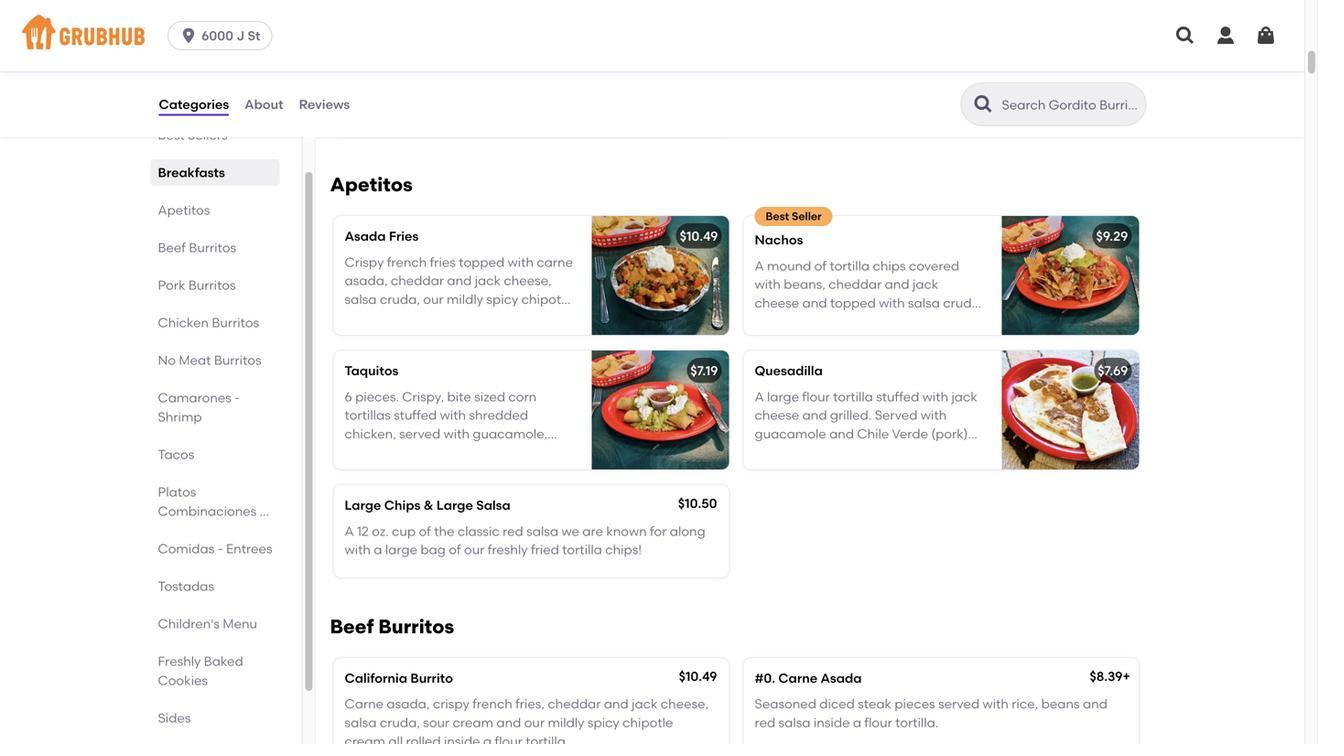 Task type: vqa. For each thing, say whether or not it's contained in the screenshot.
'a' to the left
yes



Task type: locate. For each thing, give the bounding box(es) containing it.
0 vertical spatial red
[[469, 445, 490, 460]]

1 vertical spatial chipotle
[[623, 715, 673, 730]]

cheddar right the fries,
[[548, 696, 601, 712]]

tacos
[[158, 447, 194, 462]]

0 vertical spatial sauce
[[388, 310, 426, 326]]

cheddar down the chips
[[829, 277, 882, 292]]

1 horizontal spatial tortilla.
[[895, 715, 938, 730]]

0 vertical spatial chipotle
[[521, 291, 572, 307]]

chips
[[873, 258, 906, 274]]

beef burritos up california burrito
[[330, 615, 454, 638]]

the down grilled.
[[814, 445, 835, 460]]

0 horizontal spatial red
[[469, 445, 490, 460]]

camarones
[[158, 390, 231, 405]]

2 guacamole from the top
[[755, 426, 826, 442]]

st
[[248, 28, 260, 43]]

cruda, down covered
[[943, 295, 983, 311]]

with inside seasoned diced steak pieces served with rice, beans and red salsa inside a flour tortilla.
[[983, 696, 1009, 712]]

0 vertical spatial cheese
[[755, 295, 799, 311]]

lightly
[[466, 65, 503, 80]]

nachos image
[[1002, 216, 1139, 335]]

salsa
[[345, 291, 377, 307], [908, 295, 940, 311], [493, 445, 525, 460], [526, 523, 558, 539], [345, 715, 377, 730], [778, 715, 811, 730]]

beans,
[[784, 277, 825, 292]]

2 on from the left
[[795, 445, 811, 460]]

tortilla.
[[895, 715, 938, 730], [526, 733, 569, 744]]

best up nachos
[[766, 210, 789, 223]]

combinaciones
[[158, 503, 257, 519]]

a for a large flour tortilla lightly grilled and folded with melted jack cheese, 2 scrambled eggs and your choice of breakfast meat inside.
[[345, 65, 354, 80]]

salsa down 'crispy'
[[345, 291, 377, 307]]

$9.29
[[1096, 228, 1128, 244]]

0 vertical spatial inside
[[814, 715, 850, 730]]

sauce
[[388, 310, 426, 326], [755, 445, 792, 460]]

- inside the platos combinaciones - combination plates
[[260, 503, 265, 519]]

on inside "a large flour tortilla stuffed with jack cheese and grilled. served with guacamole and chile verde (pork) sauce on the side."
[[795, 445, 811, 460]]

salsa down guacamole,
[[493, 445, 525, 460]]

combination
[[158, 523, 240, 538]]

spicy
[[486, 291, 518, 307], [587, 715, 619, 730]]

served right pieces
[[938, 696, 980, 712]]

taquitos image
[[592, 351, 729, 470]]

jack inside carne asada, crispy french fries, cheddar and jack cheese, salsa cruda, sour cream and our mildly spicy chipotle cream all rolled inside a flour tortilla.
[[632, 696, 658, 712]]

sour down the chips
[[857, 314, 884, 329]]

flour down steak
[[864, 715, 892, 730]]

1 guacamole from the top
[[755, 314, 826, 329]]

side. inside "a large flour tortilla stuffed with jack cheese and grilled. served with guacamole and chile verde (pork) sauce on the side."
[[838, 445, 866, 460]]

1 horizontal spatial side.
[[838, 445, 866, 460]]

salsa inside a 12 oz. cup of the classic red salsa we are known for along with a large bag of our freshly fried tortilla chips!
[[526, 523, 558, 539]]

cheese
[[755, 295, 799, 311], [755, 407, 799, 423]]

tortilla left the chips
[[830, 258, 870, 274]]

cheddar inside carne asada, crispy french fries, cheddar and jack cheese, salsa cruda, sour cream and our mildly spicy chipotle cream all rolled inside a flour tortilla.
[[548, 696, 601, 712]]

1 horizontal spatial french
[[473, 696, 512, 712]]

1 on from the left
[[528, 445, 544, 460]]

and
[[548, 65, 572, 80], [543, 83, 568, 99], [447, 273, 472, 288], [885, 277, 909, 292], [802, 295, 827, 311], [429, 310, 454, 326], [829, 314, 854, 329], [802, 407, 827, 423], [829, 426, 854, 442], [418, 445, 443, 460], [604, 696, 629, 712], [1083, 696, 1107, 712], [496, 715, 521, 730]]

a inside a 12 oz. cup of the classic red salsa we are known for along with a large bag of our freshly fried tortilla chips!
[[345, 523, 354, 539]]

large
[[357, 65, 389, 80], [767, 389, 799, 404], [385, 542, 417, 558]]

spicy inside carne asada, crispy french fries, cheddar and jack cheese, salsa cruda, sour cream and our mildly spicy chipotle cream all rolled inside a flour tortilla.
[[587, 715, 619, 730]]

french inside crispy french fries topped with carne asada, cheddar and jack cheese, salsa cruda, our mildly spicy chipotle cream sauce and sour cream.
[[387, 254, 427, 270]]

0 horizontal spatial best
[[158, 127, 185, 143]]

salsa inside carne asada, crispy french fries, cheddar and jack cheese, salsa cruda, sour cream and our mildly spicy chipotle cream all rolled inside a flour tortilla.
[[345, 715, 377, 730]]

Search Gordito Burrito search field
[[1000, 96, 1140, 113]]

1 vertical spatial large
[[767, 389, 799, 404]]

a inside carne asada, crispy french fries, cheddar and jack cheese, salsa cruda, sour cream and our mildly spicy chipotle cream all rolled inside a flour tortilla.
[[483, 733, 492, 744]]

fries
[[389, 228, 419, 244]]

cheese down beans,
[[755, 295, 799, 311]]

cream. down the chips
[[887, 314, 931, 329]]

stuffed inside "a large flour tortilla stuffed with jack cheese and grilled. served with guacamole and chile verde (pork) sauce on the side."
[[876, 389, 919, 404]]

carne down california
[[345, 696, 384, 712]]

cream down 'crispy'
[[453, 715, 493, 730]]

a inside seasoned diced steak pieces served with rice, beans and red salsa inside a flour tortilla.
[[853, 715, 861, 730]]

salsa down california
[[345, 715, 377, 730]]

mound
[[767, 258, 811, 274]]

the up "bag"
[[434, 523, 454, 539]]

categories button
[[158, 71, 230, 137]]

beef up pork
[[158, 240, 186, 255]]

the inside a 12 oz. cup of the classic red salsa we are known for along with a large bag of our freshly fried tortilla chips!
[[434, 523, 454, 539]]

2 horizontal spatial cheddar
[[829, 277, 882, 292]]

1 horizontal spatial chipotle
[[623, 715, 673, 730]]

red inside seasoned diced steak pieces served with rice, beans and red salsa inside a flour tortilla.
[[755, 715, 775, 730]]

best left sellers
[[158, 127, 185, 143]]

cruda, inside a mound of tortilla chips covered with beans, cheddar and jack cheese and topped with salsa cruda, guacamole and sour cream.
[[943, 295, 983, 311]]

inside down 'crispy'
[[444, 733, 480, 744]]

6000 j st button
[[168, 21, 280, 50]]

cream. inside a mound of tortilla chips covered with beans, cheddar and jack cheese and topped with salsa cruda, guacamole and sour cream.
[[887, 314, 931, 329]]

1 vertical spatial side.
[[345, 463, 373, 479]]

0 vertical spatial asada
[[345, 228, 386, 244]]

$7.69
[[1098, 363, 1128, 378]]

2 vertical spatial red
[[755, 715, 775, 730]]

reviews
[[299, 96, 350, 112]]

asada up diced
[[821, 670, 862, 686]]

1 horizontal spatial red
[[503, 523, 523, 539]]

burritos
[[189, 240, 236, 255], [188, 277, 236, 293], [212, 315, 259, 330], [214, 352, 261, 368], [378, 615, 454, 638]]

flour down the fries,
[[495, 733, 523, 744]]

0 vertical spatial cheese,
[[378, 83, 426, 99]]

a
[[345, 65, 354, 80], [755, 258, 764, 274], [755, 389, 764, 404], [345, 523, 354, 539]]

1 horizontal spatial served
[[938, 696, 980, 712]]

0 horizontal spatial chipotle
[[521, 291, 572, 307]]

apetitos up asada fries
[[330, 173, 413, 196]]

0 horizontal spatial asada
[[345, 228, 386, 244]]

burritos up no meat burritos
[[212, 315, 259, 330]]

covered
[[909, 258, 959, 274]]

a for a 12 oz. cup of the classic red salsa we are known for along with a large bag of our freshly fried tortilla chips!
[[345, 523, 354, 539]]

served down crispy,
[[399, 426, 440, 442]]

side. down chile
[[838, 445, 866, 460]]

california
[[345, 670, 407, 686]]

sour
[[457, 310, 483, 326], [857, 314, 884, 329], [345, 445, 371, 460], [423, 715, 450, 730]]

stuffed up served
[[876, 389, 919, 404]]

0 vertical spatial beef burritos
[[158, 240, 236, 255]]

0 vertical spatial asada,
[[345, 273, 388, 288]]

a left 12
[[345, 523, 354, 539]]

0 horizontal spatial topped
[[459, 254, 505, 270]]

1 vertical spatial mildly
[[548, 715, 584, 730]]

0 vertical spatial large
[[357, 65, 389, 80]]

asada, inside crispy french fries topped with carne asada, cheddar and jack cheese, salsa cruda, our mildly spicy chipotle cream sauce and sour cream.
[[345, 273, 388, 288]]

sour up the rolled
[[423, 715, 450, 730]]

burritos up pork burritos
[[189, 240, 236, 255]]

1 vertical spatial apetitos
[[158, 202, 210, 218]]

inside inside seasoned diced steak pieces served with rice, beans and red salsa inside a flour tortilla.
[[814, 715, 850, 730]]

of down melted
[[646, 83, 658, 99]]

the
[[547, 445, 567, 460], [814, 445, 835, 460], [434, 523, 454, 539]]

a large flour tortilla lightly grilled and folded with melted jack cheese, 2 scrambled eggs and your choice of breakfast meat inside.
[[345, 65, 691, 117]]

guacamole,
[[473, 426, 548, 442]]

cruda, up all
[[380, 715, 420, 730]]

6 pieces. crispy, bite sized corn tortillas stuffed with shredded chicken, served with guacamole, sour cream and our red salsa on the side.
[[345, 389, 567, 479]]

0 vertical spatial a
[[374, 542, 382, 558]]

flour up meat
[[392, 65, 420, 80]]

of up beans,
[[814, 258, 827, 274]]

1 vertical spatial topped
[[830, 295, 876, 311]]

1 vertical spatial best
[[766, 210, 789, 223]]

1 horizontal spatial cheese,
[[504, 273, 552, 288]]

jack
[[345, 83, 375, 99]]

chile
[[857, 426, 889, 442]]

on inside 6 pieces. crispy, bite sized corn tortillas stuffed with shredded chicken, served with guacamole, sour cream and our red salsa on the side.
[[528, 445, 544, 460]]

topped inside a mound of tortilla chips covered with beans, cheddar and jack cheese and topped with salsa cruda, guacamole and sour cream.
[[830, 295, 876, 311]]

2 vertical spatial -
[[218, 541, 223, 557]]

the down guacamole,
[[547, 445, 567, 460]]

cream.
[[486, 310, 530, 326], [887, 314, 931, 329]]

served inside 6 pieces. crispy, bite sized corn tortillas stuffed with shredded chicken, served with guacamole, sour cream and our red salsa on the side.
[[399, 426, 440, 442]]

camarones - shrimp
[[158, 390, 240, 425]]

flour inside a large flour tortilla lightly grilled and folded with melted jack cheese, 2 scrambled eggs and your choice of breakfast meat inside.
[[392, 65, 420, 80]]

mildly
[[447, 291, 483, 307], [548, 715, 584, 730]]

guacamole inside "a large flour tortilla stuffed with jack cheese and grilled. served with guacamole and chile verde (pork) sauce on the side."
[[755, 426, 826, 442]]

salsa down covered
[[908, 295, 940, 311]]

0 horizontal spatial inside
[[444, 733, 480, 744]]

tortilla up 2 on the left top
[[423, 65, 463, 80]]

main navigation navigation
[[0, 0, 1304, 71]]

- inside camarones - shrimp
[[235, 390, 240, 405]]

$10.50
[[678, 496, 717, 511]]

carne up seasoned
[[778, 670, 817, 686]]

0 vertical spatial spicy
[[486, 291, 518, 307]]

our inside 6 pieces. crispy, bite sized corn tortillas stuffed with shredded chicken, served with guacamole, sour cream and our red salsa on the side.
[[446, 445, 466, 460]]

0 horizontal spatial large
[[345, 497, 381, 513]]

1 vertical spatial spicy
[[587, 715, 619, 730]]

tortilla up grilled.
[[833, 389, 873, 404]]

cheese inside a mound of tortilla chips covered with beans, cheddar and jack cheese and topped with salsa cruda, guacamole and sour cream.
[[755, 295, 799, 311]]

french down fries
[[387, 254, 427, 270]]

topped right fries
[[459, 254, 505, 270]]

cream down the chicken,
[[374, 445, 415, 460]]

tortilla inside a mound of tortilla chips covered with beans, cheddar and jack cheese and topped with salsa cruda, guacamole and sour cream.
[[830, 258, 870, 274]]

a large flour tortilla lightly grilled and folded with melted jack cheese, 2 scrambled eggs and your choice of breakfast meat inside. button
[[334, 26, 729, 135]]

cream up taquitos on the left of the page
[[345, 310, 385, 326]]

tortilla. down the fries,
[[526, 733, 569, 744]]

cream left all
[[345, 733, 385, 744]]

1 vertical spatial tortilla.
[[526, 733, 569, 744]]

a inside "a large flour tortilla stuffed with jack cheese and grilled. served with guacamole and chile verde (pork) sauce on the side."
[[755, 389, 764, 404]]

cheese, inside carne asada, crispy french fries, cheddar and jack cheese, salsa cruda, sour cream and our mildly spicy chipotle cream all rolled inside a flour tortilla.
[[661, 696, 709, 712]]

comidas - entrees
[[158, 541, 272, 557]]

carne inside carne asada, crispy french fries, cheddar and jack cheese, salsa cruda, sour cream and our mildly spicy chipotle cream all rolled inside a flour tortilla.
[[345, 696, 384, 712]]

1 horizontal spatial on
[[795, 445, 811, 460]]

flour down quesadilla
[[802, 389, 830, 404]]

tortilla inside a large flour tortilla lightly grilled and folded with melted jack cheese, 2 scrambled eggs and your choice of breakfast meat inside.
[[423, 65, 463, 80]]

red up freshly
[[503, 523, 523, 539]]

1 horizontal spatial mildly
[[548, 715, 584, 730]]

sauce inside crispy french fries topped with carne asada, cheddar and jack cheese, salsa cruda, our mildly spicy chipotle cream sauce and sour cream.
[[388, 310, 426, 326]]

beef up california
[[330, 615, 374, 638]]

guacamole down quesadilla
[[755, 426, 826, 442]]

large inside a large flour tortilla lightly grilled and folded with melted jack cheese, 2 scrambled eggs and your choice of breakfast meat inside.
[[357, 65, 389, 80]]

1 horizontal spatial the
[[547, 445, 567, 460]]

topped down the chips
[[830, 295, 876, 311]]

tortilla
[[423, 65, 463, 80], [830, 258, 870, 274], [833, 389, 873, 404], [562, 542, 602, 558]]

1 horizontal spatial carne
[[778, 670, 817, 686]]

12
[[357, 523, 369, 539]]

2 horizontal spatial the
[[814, 445, 835, 460]]

1 horizontal spatial spicy
[[587, 715, 619, 730]]

1 horizontal spatial sauce
[[755, 445, 792, 460]]

comidas
[[158, 541, 214, 557]]

salsa inside a mound of tortilla chips covered with beans, cheddar and jack cheese and topped with salsa cruda, guacamole and sour cream.
[[908, 295, 940, 311]]

large for a large flour tortilla stuffed with jack cheese and grilled. served with guacamole and chile verde (pork) sauce on the side.
[[767, 389, 799, 404]]

cruda,
[[380, 291, 420, 307], [943, 295, 983, 311], [380, 715, 420, 730]]

1 vertical spatial beef
[[330, 615, 374, 638]]

a inside a mound of tortilla chips covered with beans, cheddar and jack cheese and topped with salsa cruda, guacamole and sour cream.
[[755, 258, 764, 274]]

of inside a large flour tortilla lightly grilled and folded with melted jack cheese, 2 scrambled eggs and your choice of breakfast meat inside.
[[646, 83, 658, 99]]

red down guacamole,
[[469, 445, 490, 460]]

0 horizontal spatial beef burritos
[[158, 240, 236, 255]]

sour up bite
[[457, 310, 483, 326]]

2 horizontal spatial cheese,
[[661, 696, 709, 712]]

large down cup
[[385, 542, 417, 558]]

0 vertical spatial -
[[235, 390, 240, 405]]

chicken
[[158, 315, 209, 330]]

1 cheese from the top
[[755, 295, 799, 311]]

0 horizontal spatial carne
[[345, 696, 384, 712]]

asada, down california burrito
[[387, 696, 430, 712]]

crispy
[[433, 696, 469, 712]]

a inside a 12 oz. cup of the classic red salsa we are known for along with a large bag of our freshly fried tortilla chips!
[[374, 542, 382, 558]]

cheese down quesadilla
[[755, 407, 799, 423]]

0 horizontal spatial served
[[399, 426, 440, 442]]

sour down the chicken,
[[345, 445, 371, 460]]

on down guacamole,
[[528, 445, 544, 460]]

apetitos down breakfasts
[[158, 202, 210, 218]]

large right &
[[437, 497, 473, 513]]

of inside a mound of tortilla chips covered with beans, cheddar and jack cheese and topped with salsa cruda, guacamole and sour cream.
[[814, 258, 827, 274]]

with inside a 12 oz. cup of the classic red salsa we are known for along with a large bag of our freshly fried tortilla chips!
[[345, 542, 371, 558]]

with
[[618, 65, 644, 80], [508, 254, 534, 270], [755, 277, 781, 292], [879, 295, 905, 311], [922, 389, 948, 404], [440, 407, 466, 423], [921, 407, 947, 423], [444, 426, 470, 442], [345, 542, 371, 558], [983, 696, 1009, 712]]

red inside a 12 oz. cup of the classic red salsa we are known for along with a large bag of our freshly fried tortilla chips!
[[503, 523, 523, 539]]

inside
[[814, 715, 850, 730], [444, 733, 480, 744]]

french
[[387, 254, 427, 270], [473, 696, 512, 712]]

1 vertical spatial asada,
[[387, 696, 430, 712]]

beef
[[158, 240, 186, 255], [330, 615, 374, 638]]

guacamole inside a mound of tortilla chips covered with beans, cheddar and jack cheese and topped with salsa cruda, guacamole and sour cream.
[[755, 314, 826, 329]]

tortilla inside "a large flour tortilla stuffed with jack cheese and grilled. served with guacamole and chile verde (pork) sauce on the side."
[[833, 389, 873, 404]]

$10.49 left nachos
[[680, 228, 718, 244]]

0 horizontal spatial on
[[528, 445, 544, 460]]

asada up 'crispy'
[[345, 228, 386, 244]]

tortilla. down pieces
[[895, 715, 938, 730]]

guacamole down beans,
[[755, 314, 826, 329]]

cheese,
[[378, 83, 426, 99], [504, 273, 552, 288], [661, 696, 709, 712]]

1 vertical spatial carne
[[345, 696, 384, 712]]

1 vertical spatial french
[[473, 696, 512, 712]]

1 vertical spatial served
[[938, 696, 980, 712]]

entrees
[[226, 541, 272, 557]]

cream. up corn
[[486, 310, 530, 326]]

chips
[[384, 497, 421, 513]]

0 horizontal spatial mildly
[[447, 291, 483, 307]]

0 vertical spatial best
[[158, 127, 185, 143]]

cheddar inside a mound of tortilla chips covered with beans, cheddar and jack cheese and topped with salsa cruda, guacamole and sour cream.
[[829, 277, 882, 292]]

our
[[423, 291, 444, 307], [446, 445, 466, 460], [464, 542, 485, 558], [524, 715, 545, 730]]

0 horizontal spatial spicy
[[486, 291, 518, 307]]

#0.
[[755, 670, 775, 686]]

#0. carne asada
[[755, 670, 862, 686]]

topped
[[459, 254, 505, 270], [830, 295, 876, 311]]

large up 12
[[345, 497, 381, 513]]

best
[[158, 127, 185, 143], [766, 210, 789, 223]]

1 horizontal spatial asada
[[821, 670, 862, 686]]

side. inside 6 pieces. crispy, bite sized corn tortillas stuffed with shredded chicken, served with guacamole, sour cream and our red salsa on the side.
[[345, 463, 373, 479]]

are
[[582, 523, 603, 539]]

- right camarones
[[235, 390, 240, 405]]

inside inside carne asada, crispy french fries, cheddar and jack cheese, salsa cruda, sour cream and our mildly spicy chipotle cream all rolled inside a flour tortilla.
[[444, 733, 480, 744]]

mildly inside carne asada, crispy french fries, cheddar and jack cheese, salsa cruda, sour cream and our mildly spicy chipotle cream all rolled inside a flour tortilla.
[[548, 715, 584, 730]]

a down quesadilla
[[755, 389, 764, 404]]

1 vertical spatial sauce
[[755, 445, 792, 460]]

a inside a large flour tortilla lightly grilled and folded with melted jack cheese, 2 scrambled eggs and your choice of breakfast meat inside.
[[345, 65, 354, 80]]

french left the fries,
[[473, 696, 512, 712]]

svg image
[[1174, 25, 1196, 47], [1215, 25, 1237, 47], [1255, 25, 1277, 47], [179, 27, 198, 45]]

apetitos
[[330, 173, 413, 196], [158, 202, 210, 218]]

quesadilla image
[[1002, 351, 1139, 470]]

0 horizontal spatial stuffed
[[394, 407, 437, 423]]

0 horizontal spatial a
[[374, 542, 382, 558]]

cheddar down fries
[[391, 273, 444, 288]]

1 vertical spatial inside
[[444, 733, 480, 744]]

0 horizontal spatial tortilla.
[[526, 733, 569, 744]]

2 horizontal spatial red
[[755, 715, 775, 730]]

1 horizontal spatial large
[[437, 497, 473, 513]]

a left mound
[[755, 258, 764, 274]]

- down combination
[[218, 541, 223, 557]]

large up the jack
[[357, 65, 389, 80]]

cruda, down 'crispy'
[[380, 291, 420, 307]]

stuffed
[[876, 389, 919, 404], [394, 407, 437, 423]]

our down fries
[[423, 291, 444, 307]]

2 vertical spatial a
[[483, 733, 492, 744]]

0 horizontal spatial the
[[434, 523, 454, 539]]

sized
[[474, 389, 505, 404]]

1 horizontal spatial -
[[235, 390, 240, 405]]

a up the jack
[[345, 65, 354, 80]]

stuffed down crispy,
[[394, 407, 437, 423]]

1 vertical spatial stuffed
[[394, 407, 437, 423]]

1 vertical spatial cheese,
[[504, 273, 552, 288]]

0 vertical spatial carne
[[778, 670, 817, 686]]

best sellers
[[158, 127, 228, 143]]

meat
[[179, 352, 211, 368]]

0 horizontal spatial side.
[[345, 463, 373, 479]]

platos combinaciones - combination plates
[[158, 484, 265, 557]]

of right "bag"
[[449, 542, 461, 558]]

0 horizontal spatial -
[[218, 541, 223, 557]]

1 horizontal spatial beef
[[330, 615, 374, 638]]

0 vertical spatial stuffed
[[876, 389, 919, 404]]

our down the classic
[[464, 542, 485, 558]]

fried
[[531, 542, 559, 558]]

2 vertical spatial large
[[385, 542, 417, 558]]

cheese, inside a large flour tortilla lightly grilled and folded with melted jack cheese, 2 scrambled eggs and your choice of breakfast meat inside.
[[378, 83, 426, 99]]

2 cheese from the top
[[755, 407, 799, 423]]

our down bite
[[446, 445, 466, 460]]

beef burritos up pork burritos
[[158, 240, 236, 255]]

0 horizontal spatial french
[[387, 254, 427, 270]]

1 vertical spatial asada
[[821, 670, 862, 686]]

of
[[646, 83, 658, 99], [814, 258, 827, 274], [419, 523, 431, 539], [449, 542, 461, 558]]

a down steak
[[853, 715, 861, 730]]

jack inside crispy french fries topped with carne asada, cheddar and jack cheese, salsa cruda, our mildly spicy chipotle cream sauce and sour cream.
[[475, 273, 501, 288]]

about
[[245, 96, 283, 112]]

1 horizontal spatial inside
[[814, 715, 850, 730]]

sauce down quesadilla
[[755, 445, 792, 460]]

on down quesadilla
[[795, 445, 811, 460]]

side. down the chicken,
[[345, 463, 373, 479]]

chicken burritos
[[158, 315, 259, 330]]

large inside "a large flour tortilla stuffed with jack cheese and grilled. served with guacamole and chile verde (pork) sauce on the side."
[[767, 389, 799, 404]]

a down oz.
[[374, 542, 382, 558]]

0 horizontal spatial sauce
[[388, 310, 426, 326]]

1 vertical spatial cheese
[[755, 407, 799, 423]]

1 vertical spatial a
[[853, 715, 861, 730]]

sauce up taquitos on the left of the page
[[388, 310, 426, 326]]

breakfast
[[345, 102, 404, 117]]

asada, down 'crispy'
[[345, 273, 388, 288]]

chipotle inside carne asada, crispy french fries, cheddar and jack cheese, salsa cruda, sour cream and our mildly spicy chipotle cream all rolled inside a flour tortilla.
[[623, 715, 673, 730]]

cheddar
[[391, 273, 444, 288], [829, 277, 882, 292], [548, 696, 601, 712]]

0 horizontal spatial cream.
[[486, 310, 530, 326]]

0 vertical spatial french
[[387, 254, 427, 270]]

carne asada, crispy french fries, cheddar and jack cheese, salsa cruda, sour cream and our mildly spicy chipotle cream all rolled inside a flour tortilla.
[[345, 696, 709, 744]]

0 vertical spatial served
[[399, 426, 440, 442]]

cream
[[345, 310, 385, 326], [374, 445, 415, 460], [453, 715, 493, 730], [345, 733, 385, 744]]

0 vertical spatial apetitos
[[330, 173, 413, 196]]

salsa up the fried
[[526, 523, 558, 539]]

inside down diced
[[814, 715, 850, 730]]

jack
[[475, 273, 501, 288], [913, 277, 938, 292], [951, 389, 977, 404], [632, 696, 658, 712]]

0 vertical spatial mildly
[[447, 291, 483, 307]]

oz.
[[372, 523, 389, 539]]

1 horizontal spatial cream.
[[887, 314, 931, 329]]

red down seasoned
[[755, 715, 775, 730]]

children's menu
[[158, 616, 257, 632]]

a right the rolled
[[483, 733, 492, 744]]

1 large from the left
[[345, 497, 381, 513]]

0 horizontal spatial cheddar
[[391, 273, 444, 288]]

1 horizontal spatial cheddar
[[548, 696, 601, 712]]

sellers
[[188, 127, 228, 143]]

crispy
[[345, 254, 384, 270]]

- up entrees
[[260, 503, 265, 519]]

1 vertical spatial guacamole
[[755, 426, 826, 442]]

cream. inside crispy french fries topped with carne asada, cheddar and jack cheese, salsa cruda, our mildly spicy chipotle cream sauce and sour cream.
[[486, 310, 530, 326]]

1 vertical spatial -
[[260, 503, 265, 519]]

2 vertical spatial cheese,
[[661, 696, 709, 712]]

taquitos
[[345, 363, 399, 378]]

tortilla for stuffed
[[833, 389, 873, 404]]

1 horizontal spatial best
[[766, 210, 789, 223]]

$10.49 left #0.
[[679, 669, 717, 684]]

large down quesadilla
[[767, 389, 799, 404]]

tortilla down are
[[562, 542, 602, 558]]



Task type: describe. For each thing, give the bounding box(es) containing it.
platos
[[158, 484, 196, 500]]

and inside 6 pieces. crispy, bite sized corn tortillas stuffed with shredded chicken, served with guacamole, sour cream and our red salsa on the side.
[[418, 445, 443, 460]]

1 vertical spatial $10.49
[[679, 669, 717, 684]]

pork burritos
[[158, 277, 236, 293]]

freshly baked cookies
[[158, 654, 243, 688]]

seasoned
[[755, 696, 816, 712]]

rolled
[[406, 733, 441, 744]]

our inside crispy french fries topped with carne asada, cheddar and jack cheese, salsa cruda, our mildly spicy chipotle cream sauce and sour cream.
[[423, 291, 444, 307]]

cheese inside "a large flour tortilla stuffed with jack cheese and grilled. served with guacamole and chile verde (pork) sauce on the side."
[[755, 407, 799, 423]]

freshly
[[158, 654, 201, 669]]

sour inside 6 pieces. crispy, bite sized corn tortillas stuffed with shredded chicken, served with guacamole, sour cream and our red salsa on the side.
[[345, 445, 371, 460]]

2
[[429, 83, 437, 99]]

shrimp
[[158, 409, 202, 425]]

asada fries image
[[592, 216, 729, 335]]

large for a large flour tortilla lightly grilled and folded with melted jack cheese, 2 scrambled eggs and your choice of breakfast meat inside.
[[357, 65, 389, 80]]

corn
[[508, 389, 537, 404]]

your
[[571, 83, 598, 99]]

$8.39
[[1090, 669, 1123, 684]]

tortilla for lightly
[[423, 65, 463, 80]]

best for best seller
[[766, 210, 789, 223]]

cheddar inside crispy french fries topped with carne asada, cheddar and jack cheese, salsa cruda, our mildly spicy chipotle cream sauce and sour cream.
[[391, 273, 444, 288]]

stuffed inside 6 pieces. crispy, bite sized corn tortillas stuffed with shredded chicken, served with guacamole, sour cream and our red salsa on the side.
[[394, 407, 437, 423]]

(pork)
[[931, 426, 968, 442]]

a 12 oz. cup of the classic red salsa we are known for along with a large bag of our freshly fried tortilla chips!
[[345, 523, 705, 558]]

sour inside crispy french fries topped with carne asada, cheddar and jack cheese, salsa cruda, our mildly spicy chipotle cream sauce and sour cream.
[[457, 310, 483, 326]]

jack inside a mound of tortilla chips covered with beans, cheddar and jack cheese and topped with salsa cruda, guacamole and sour cream.
[[913, 277, 938, 292]]

categories
[[159, 96, 229, 112]]

1 vertical spatial beef burritos
[[330, 615, 454, 638]]

fries,
[[515, 696, 545, 712]]

- for comidas - entrees
[[218, 541, 223, 557]]

svg image inside 6000 j st button
[[179, 27, 198, 45]]

jack inside "a large flour tortilla stuffed with jack cheese and grilled. served with guacamole and chile verde (pork) sauce on the side."
[[951, 389, 977, 404]]

reviews button
[[298, 71, 351, 137]]

sour inside carne asada, crispy french fries, cheddar and jack cheese, salsa cruda, sour cream and our mildly spicy chipotle cream all rolled inside a flour tortilla.
[[423, 715, 450, 730]]

the inside 6 pieces. crispy, bite sized corn tortillas stuffed with shredded chicken, served with guacamole, sour cream and our red salsa on the side.
[[547, 445, 567, 460]]

6
[[345, 389, 352, 404]]

served inside seasoned diced steak pieces served with rice, beans and red salsa inside a flour tortilla.
[[938, 696, 980, 712]]

cheese, inside crispy french fries topped with carne asada, cheddar and jack cheese, salsa cruda, our mildly spicy chipotle cream sauce and sour cream.
[[504, 273, 552, 288]]

california burrito
[[345, 670, 453, 686]]

large inside a 12 oz. cup of the classic red salsa we are known for along with a large bag of our freshly fried tortilla chips!
[[385, 542, 417, 558]]

about button
[[244, 71, 284, 137]]

flour inside carne asada, crispy french fries, cheddar and jack cheese, salsa cruda, sour cream and our mildly spicy chipotle cream all rolled inside a flour tortilla.
[[495, 733, 523, 744]]

2 large from the left
[[437, 497, 473, 513]]

tortillas
[[345, 407, 391, 423]]

served
[[875, 407, 918, 423]]

+
[[1123, 669, 1130, 684]]

known
[[606, 523, 647, 539]]

a for a mound of tortilla chips covered with beans, cheddar and jack cheese and topped with salsa cruda, guacamole and sour cream.
[[755, 258, 764, 274]]

with inside a large flour tortilla lightly grilled and folded with melted jack cheese, 2 scrambled eggs and your choice of breakfast meat inside.
[[618, 65, 644, 80]]

a for a large flour tortilla stuffed with jack cheese and grilled. served with guacamole and chile verde (pork) sauce on the side.
[[755, 389, 764, 404]]

6000
[[201, 28, 233, 43]]

cream inside 6 pieces. crispy, bite sized corn tortillas stuffed with shredded chicken, served with guacamole, sour cream and our red salsa on the side.
[[374, 445, 415, 460]]

cup
[[392, 523, 416, 539]]

spicy inside crispy french fries topped with carne asada, cheddar and jack cheese, salsa cruda, our mildly spicy chipotle cream sauce and sour cream.
[[486, 291, 518, 307]]

burrito
[[410, 670, 453, 686]]

classic
[[457, 523, 499, 539]]

sauce inside "a large flour tortilla stuffed with jack cheese and grilled. served with guacamole and chile verde (pork) sauce on the side."
[[755, 445, 792, 460]]

our inside carne asada, crispy french fries, cheddar and jack cheese, salsa cruda, sour cream and our mildly spicy chipotle cream all rolled inside a flour tortilla.
[[524, 715, 545, 730]]

seasoned diced steak pieces served with rice, beans and red salsa inside a flour tortilla.
[[755, 696, 1107, 730]]

search icon image
[[973, 93, 994, 115]]

&
[[424, 497, 433, 513]]

6000 j st
[[201, 28, 260, 43]]

baked
[[204, 654, 243, 669]]

diced
[[819, 696, 855, 712]]

flour inside "a large flour tortilla stuffed with jack cheese and grilled. served with guacamole and chile verde (pork) sauce on the side."
[[802, 389, 830, 404]]

bag
[[420, 542, 446, 558]]

chips!
[[605, 542, 642, 558]]

burritos up chicken burritos
[[188, 277, 236, 293]]

- for camarones - shrimp
[[235, 390, 240, 405]]

mildly inside crispy french fries topped with carne asada, cheddar and jack cheese, salsa cruda, our mildly spicy chipotle cream sauce and sour cream.
[[447, 291, 483, 307]]

best seller
[[766, 210, 822, 223]]

french inside carne asada, crispy french fries, cheddar and jack cheese, salsa cruda, sour cream and our mildly spicy chipotle cream all rolled inside a flour tortilla.
[[473, 696, 512, 712]]

the inside "a large flour tortilla stuffed with jack cheese and grilled. served with guacamole and chile verde (pork) sauce on the side."
[[814, 445, 835, 460]]

tortilla. inside carne asada, crispy french fries, cheddar and jack cheese, salsa cruda, sour cream and our mildly spicy chipotle cream all rolled inside a flour tortilla.
[[526, 733, 569, 744]]

grilled.
[[830, 407, 872, 423]]

pieces
[[895, 696, 935, 712]]

scrambled
[[440, 83, 506, 99]]

pork
[[158, 277, 185, 293]]

rice,
[[1012, 696, 1038, 712]]

quesadilla
[[755, 363, 823, 378]]

meat
[[407, 102, 440, 117]]

inside.
[[443, 102, 483, 117]]

pieces.
[[355, 389, 399, 404]]

our inside a 12 oz. cup of the classic red salsa we are known for along with a large bag of our freshly fried tortilla chips!
[[464, 542, 485, 558]]

and inside seasoned diced steak pieces served with rice, beans and red salsa inside a flour tortilla.
[[1083, 696, 1107, 712]]

best for best sellers
[[158, 127, 185, 143]]

cookies
[[158, 673, 208, 688]]

red inside 6 pieces. crispy, bite sized corn tortillas stuffed with shredded chicken, served with guacamole, sour cream and our red salsa on the side.
[[469, 445, 490, 460]]

seller
[[792, 210, 822, 223]]

menu
[[223, 616, 257, 632]]

verde
[[892, 426, 928, 442]]

crispy french fries topped with carne asada, cheddar and jack cheese, salsa cruda, our mildly spicy chipotle cream sauce and sour cream.
[[345, 254, 573, 326]]

chicken,
[[345, 426, 396, 442]]

flour inside seasoned diced steak pieces served with rice, beans and red salsa inside a flour tortilla.
[[864, 715, 892, 730]]

salsa inside crispy french fries topped with carne asada, cheddar and jack cheese, salsa cruda, our mildly spicy chipotle cream sauce and sour cream.
[[345, 291, 377, 307]]

a large flour tortilla stuffed with jack cheese and grilled. served with guacamole and chile verde (pork) sauce on the side.
[[755, 389, 977, 460]]

0 vertical spatial beef
[[158, 240, 186, 255]]

0 vertical spatial $10.49
[[680, 228, 718, 244]]

cruda, inside crispy french fries topped with carne asada, cheddar and jack cheese, salsa cruda, our mildly spicy chipotle cream sauce and sour cream.
[[380, 291, 420, 307]]

melted
[[647, 65, 691, 80]]

of up "bag"
[[419, 523, 431, 539]]

no meat burritos
[[158, 352, 261, 368]]

steak
[[858, 696, 891, 712]]

beans
[[1041, 696, 1080, 712]]

salsa inside seasoned diced steak pieces served with rice, beans and red salsa inside a flour tortilla.
[[778, 715, 811, 730]]

tortilla inside a 12 oz. cup of the classic red salsa we are known for along with a large bag of our freshly fried tortilla chips!
[[562, 542, 602, 558]]

salsa inside 6 pieces. crispy, bite sized corn tortillas stuffed with shredded chicken, served with guacamole, sour cream and our red salsa on the side.
[[493, 445, 525, 460]]

along
[[670, 523, 705, 539]]

tortilla for chips
[[830, 258, 870, 274]]

with inside crispy french fries topped with carne asada, cheddar and jack cheese, salsa cruda, our mildly spicy chipotle cream sauce and sour cream.
[[508, 254, 534, 270]]

asada, inside carne asada, crispy french fries, cheddar and jack cheese, salsa cruda, sour cream and our mildly spicy chipotle cream all rolled inside a flour tortilla.
[[387, 696, 430, 712]]

a mound of tortilla chips covered with beans, cheddar and jack cheese and topped with salsa cruda, guacamole and sour cream.
[[755, 258, 983, 329]]

tortilla. inside seasoned diced steak pieces served with rice, beans and red salsa inside a flour tortilla.
[[895, 715, 938, 730]]

cruda, inside carne asada, crispy french fries, cheddar and jack cheese, salsa cruda, sour cream and our mildly spicy chipotle cream all rolled inside a flour tortilla.
[[380, 715, 420, 730]]

tostadas
[[158, 578, 214, 594]]

nachos
[[755, 232, 803, 248]]

burritos right meat
[[214, 352, 261, 368]]

fries
[[430, 254, 456, 270]]

sour inside a mound of tortilla chips covered with beans, cheddar and jack cheese and topped with salsa cruda, guacamole and sour cream.
[[857, 314, 884, 329]]

chipotle inside crispy french fries topped with carne asada, cheddar and jack cheese, salsa cruda, our mildly spicy chipotle cream sauce and sour cream.
[[521, 291, 572, 307]]

crispy,
[[402, 389, 444, 404]]

burritos up burrito
[[378, 615, 454, 638]]

topped inside crispy french fries topped with carne asada, cheddar and jack cheese, salsa cruda, our mildly spicy chipotle cream sauce and sour cream.
[[459, 254, 505, 270]]

cream inside crispy french fries topped with carne asada, cheddar and jack cheese, salsa cruda, our mildly spicy chipotle cream sauce and sour cream.
[[345, 310, 385, 326]]

all
[[388, 733, 403, 744]]

folded
[[575, 65, 615, 80]]

asada fries
[[345, 228, 419, 244]]

no
[[158, 352, 176, 368]]



